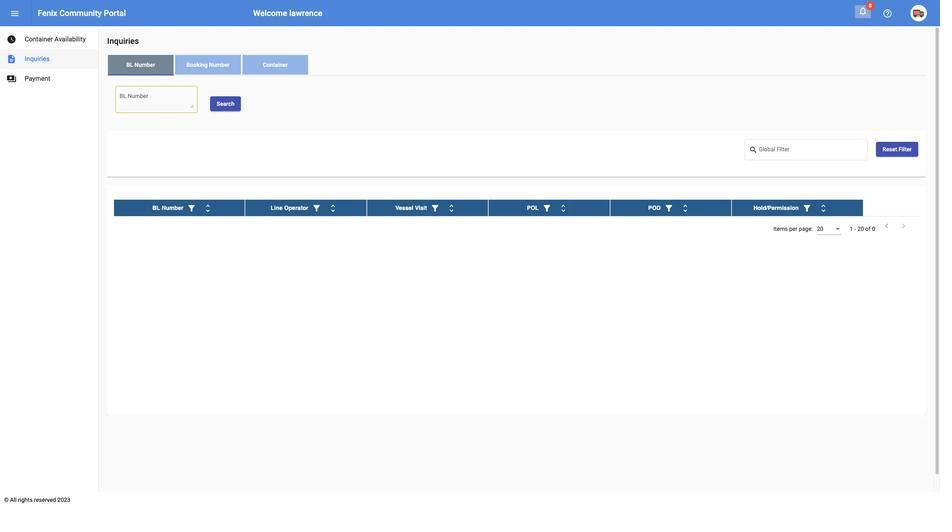 Task type: locate. For each thing, give the bounding box(es) containing it.
filter_alt button
[[183, 200, 200, 216], [308, 200, 325, 216], [427, 200, 443, 216], [539, 200, 555, 216], [661, 200, 677, 216], [799, 200, 815, 216]]

items
[[773, 226, 788, 232]]

inquiries down 'portal'
[[107, 36, 139, 46]]

no color image containing notifications_none
[[858, 6, 868, 16]]

3 filter_alt button from the left
[[427, 200, 443, 216]]

line operator filter_alt
[[271, 204, 322, 213]]

0 horizontal spatial container
[[25, 35, 53, 43]]

6 filter_alt button from the left
[[799, 200, 815, 216]]

-
[[854, 226, 856, 232]]

20 right page:
[[817, 226, 823, 232]]

unfold_more for pod filter_alt
[[680, 204, 690, 213]]

reset filter
[[883, 146, 912, 153]]

6 unfold_more from the left
[[818, 204, 828, 213]]

filter_alt button for pol filter_alt
[[539, 200, 555, 216]]

0 vertical spatial container
[[25, 35, 53, 43]]

filter_alt button for hold/permission filter_alt
[[799, 200, 815, 216]]

number for booking number
[[209, 62, 230, 68]]

no color image containing watch_later
[[7, 34, 16, 44]]

filter
[[899, 146, 912, 153]]

description
[[7, 54, 16, 64]]

navigate_before
[[882, 221, 892, 231]]

0 vertical spatial inquiries
[[107, 36, 139, 46]]

None text field
[[120, 94, 193, 108]]

0 horizontal spatial inquiries
[[25, 55, 50, 63]]

2 column header from the left
[[245, 200, 367, 216]]

pol filter_alt
[[527, 204, 552, 213]]

5 unfold_more button from the left
[[677, 200, 694, 216]]

1 unfold_more button from the left
[[200, 200, 216, 216]]

no color image inside 'navigate_next' button
[[899, 221, 908, 231]]

0 horizontal spatial bl
[[126, 62, 133, 68]]

0 horizontal spatial 20
[[817, 226, 823, 232]]

reset filter button
[[876, 142, 918, 157]]

1 horizontal spatial bl
[[152, 205, 160, 211]]

filter_alt
[[187, 204, 196, 213], [312, 204, 322, 213], [430, 204, 440, 213], [542, 204, 552, 213], [664, 204, 674, 213], [802, 204, 812, 213]]

bl
[[126, 62, 133, 68], [152, 205, 160, 211]]

1 filter_alt button from the left
[[183, 200, 200, 216]]

1 filter_alt from the left
[[187, 204, 196, 213]]

20
[[817, 226, 823, 232], [857, 226, 864, 232]]

no color image
[[10, 9, 20, 19], [883, 9, 892, 19], [7, 74, 16, 84], [749, 145, 759, 155], [187, 204, 196, 213], [312, 204, 322, 213], [542, 204, 552, 213], [882, 221, 892, 231]]

no color image containing navigate_before
[[882, 221, 892, 231]]

number
[[135, 62, 155, 68], [209, 62, 230, 68], [162, 205, 183, 211]]

4 filter_alt from the left
[[542, 204, 552, 213]]

welcome
[[253, 8, 287, 18]]

unfold_more button for line operator filter_alt
[[325, 200, 341, 216]]

no color image containing navigate_next
[[899, 221, 908, 231]]

no color image inside the navigate_before button
[[882, 221, 892, 231]]

pol
[[527, 205, 539, 211]]

navigate_before button
[[879, 221, 894, 233]]

1 vertical spatial inquiries
[[25, 55, 50, 63]]

no color image
[[858, 6, 868, 16], [7, 34, 16, 44], [7, 54, 16, 64], [203, 204, 213, 213], [328, 204, 338, 213], [430, 204, 440, 213], [447, 204, 456, 213], [558, 204, 568, 213], [664, 204, 674, 213], [680, 204, 690, 213], [802, 204, 812, 213], [818, 204, 828, 213], [899, 221, 908, 231]]

vessel
[[395, 205, 413, 211]]

6 unfold_more button from the left
[[815, 200, 832, 216]]

search
[[217, 100, 234, 107]]

column header
[[114, 200, 245, 216], [245, 200, 367, 216], [367, 200, 488, 216], [488, 200, 610, 216], [610, 200, 732, 216], [732, 200, 863, 216]]

5 unfold_more from the left
[[680, 204, 690, 213]]

unfold_more for pol filter_alt
[[558, 204, 568, 213]]

4 unfold_more button from the left
[[555, 200, 572, 216]]

3 unfold_more button from the left
[[443, 200, 460, 216]]

container for container
[[263, 62, 288, 68]]

no color image containing help_outline
[[883, 9, 892, 19]]

1 vertical spatial bl
[[152, 205, 160, 211]]

reset
[[883, 146, 897, 153]]

unfold_more
[[203, 204, 213, 213], [328, 204, 338, 213], [447, 204, 456, 213], [558, 204, 568, 213], [680, 204, 690, 213], [818, 204, 828, 213]]

2 unfold_more button from the left
[[325, 200, 341, 216]]

0 horizontal spatial number
[[135, 62, 155, 68]]

reserved
[[34, 497, 56, 503]]

2 filter_alt button from the left
[[308, 200, 325, 216]]

no color image containing payments
[[7, 74, 16, 84]]

menu
[[10, 9, 20, 19]]

navigation containing watch_later
[[0, 26, 98, 89]]

bl inside bl number filter_alt
[[152, 205, 160, 211]]

pod
[[648, 205, 661, 211]]

inquiries up payment
[[25, 55, 50, 63]]

visit
[[415, 205, 427, 211]]

navigate_next
[[899, 221, 908, 231]]

menu button
[[7, 5, 23, 21]]

1 unfold_more from the left
[[203, 204, 213, 213]]

5 filter_alt from the left
[[664, 204, 674, 213]]

row
[[114, 200, 919, 217]]

1 horizontal spatial number
[[162, 205, 183, 211]]

unfold_more button for pol filter_alt
[[555, 200, 572, 216]]

1 horizontal spatial 20
[[857, 226, 864, 232]]

bl for bl number filter_alt
[[152, 205, 160, 211]]

4 filter_alt button from the left
[[539, 200, 555, 216]]

number inside bl number filter_alt
[[162, 205, 183, 211]]

1 vertical spatial container
[[263, 62, 288, 68]]

navigation
[[0, 26, 98, 89]]

booking number tab panel
[[107, 76, 926, 416]]

container
[[25, 35, 53, 43], [263, 62, 288, 68]]

6 column header from the left
[[732, 200, 863, 216]]

unfold_more button
[[200, 200, 216, 216], [325, 200, 341, 216], [443, 200, 460, 216], [555, 200, 572, 216], [677, 200, 694, 216], [815, 200, 832, 216]]

2 unfold_more from the left
[[328, 204, 338, 213]]

no color image inside menu button
[[10, 9, 20, 19]]

no color image containing menu
[[10, 9, 20, 19]]

4 unfold_more from the left
[[558, 204, 568, 213]]

0 vertical spatial bl
[[126, 62, 133, 68]]

hold/permission
[[753, 205, 799, 211]]

3 unfold_more from the left
[[447, 204, 456, 213]]

booking
[[186, 62, 208, 68]]

no color image containing description
[[7, 54, 16, 64]]

1 horizontal spatial container
[[263, 62, 288, 68]]

help_outline
[[883, 9, 892, 19]]

inquiries
[[107, 36, 139, 46], [25, 55, 50, 63]]

pod filter_alt
[[648, 204, 674, 213]]

2 filter_alt from the left
[[312, 204, 322, 213]]

filter_alt button for pod filter_alt
[[661, 200, 677, 216]]

bl number
[[126, 62, 155, 68]]

no color image containing search
[[749, 145, 759, 155]]

per
[[789, 226, 797, 232]]

2 horizontal spatial number
[[209, 62, 230, 68]]

no color image inside navigation
[[7, 74, 16, 84]]

5 filter_alt button from the left
[[661, 200, 677, 216]]

4 column header from the left
[[488, 200, 610, 216]]

1 - 20 of 0
[[850, 226, 875, 232]]

20 right -
[[857, 226, 864, 232]]

©
[[4, 497, 9, 503]]



Task type: vqa. For each thing, say whether or not it's contained in the screenshot.


Task type: describe. For each thing, give the bounding box(es) containing it.
help_outline button
[[879, 5, 896, 21]]

0
[[872, 226, 875, 232]]

all
[[10, 497, 17, 503]]

navigate_next button
[[896, 221, 911, 233]]

1 column header from the left
[[114, 200, 245, 216]]

line
[[271, 205, 283, 211]]

container tab panel
[[107, 76, 926, 416]]

2 20 from the left
[[857, 226, 864, 232]]

number for bl number
[[135, 62, 155, 68]]

number for bl number filter_alt
[[162, 205, 183, 211]]

1 20 from the left
[[817, 226, 823, 232]]

availability
[[55, 35, 86, 43]]

unfold_more button for pod filter_alt
[[677, 200, 694, 216]]

no color image inside help_outline popup button
[[883, 9, 892, 19]]

3 column header from the left
[[367, 200, 488, 216]]

5 column header from the left
[[610, 200, 732, 216]]

payment
[[25, 75, 50, 82]]

vessel visit filter_alt
[[395, 204, 440, 213]]

container for container availability
[[25, 35, 53, 43]]

unfold_more for line operator filter_alt
[[328, 204, 338, 213]]

unfold_more for vessel visit filter_alt
[[447, 204, 456, 213]]

filter_alt button for vessel visit filter_alt
[[427, 200, 443, 216]]

no color image inside notifications_none popup button
[[858, 6, 868, 16]]

container availability
[[25, 35, 86, 43]]

bl for bl number
[[126, 62, 133, 68]]

6 filter_alt from the left
[[802, 204, 812, 213]]

search button
[[210, 96, 241, 111]]

1 horizontal spatial inquiries
[[107, 36, 139, 46]]

fenix community portal
[[38, 8, 126, 18]]

notifications_none
[[858, 6, 868, 16]]

page:
[[799, 226, 813, 232]]

inquiries inside navigation
[[25, 55, 50, 63]]

booking number
[[186, 62, 230, 68]]

rights
[[18, 497, 33, 503]]

payments
[[7, 74, 16, 84]]

lawrence
[[289, 8, 322, 18]]

watch_later
[[7, 34, 16, 44]]

portal
[[104, 8, 126, 18]]

1
[[850, 226, 853, 232]]

unfold_more for hold/permission filter_alt
[[818, 204, 828, 213]]

community
[[59, 8, 102, 18]]

search
[[749, 146, 758, 154]]

3 filter_alt from the left
[[430, 204, 440, 213]]

bl number filter_alt
[[152, 204, 196, 213]]

of
[[865, 226, 871, 232]]

notifications_none button
[[855, 5, 871, 18]]

operator
[[284, 205, 308, 211]]

© all rights reserved 2023
[[4, 497, 70, 503]]

row containing filter_alt
[[114, 200, 919, 217]]

filter_alt button for bl number filter_alt
[[183, 200, 200, 216]]

filter_alt button for line operator filter_alt
[[308, 200, 325, 216]]

Global Filter field
[[759, 148, 863, 155]]

welcome lawrence
[[253, 8, 322, 18]]

hold/permission filter_alt
[[753, 204, 812, 213]]

unfold_more button for vessel visit filter_alt
[[443, 200, 460, 216]]

unfold_more for bl number filter_alt
[[203, 204, 213, 213]]

unfold_more button for bl number filter_alt
[[200, 200, 216, 216]]

2023
[[57, 497, 70, 503]]

fenix
[[38, 8, 57, 18]]

items per page:
[[773, 226, 813, 232]]

unfold_more button for hold/permission filter_alt
[[815, 200, 832, 216]]



